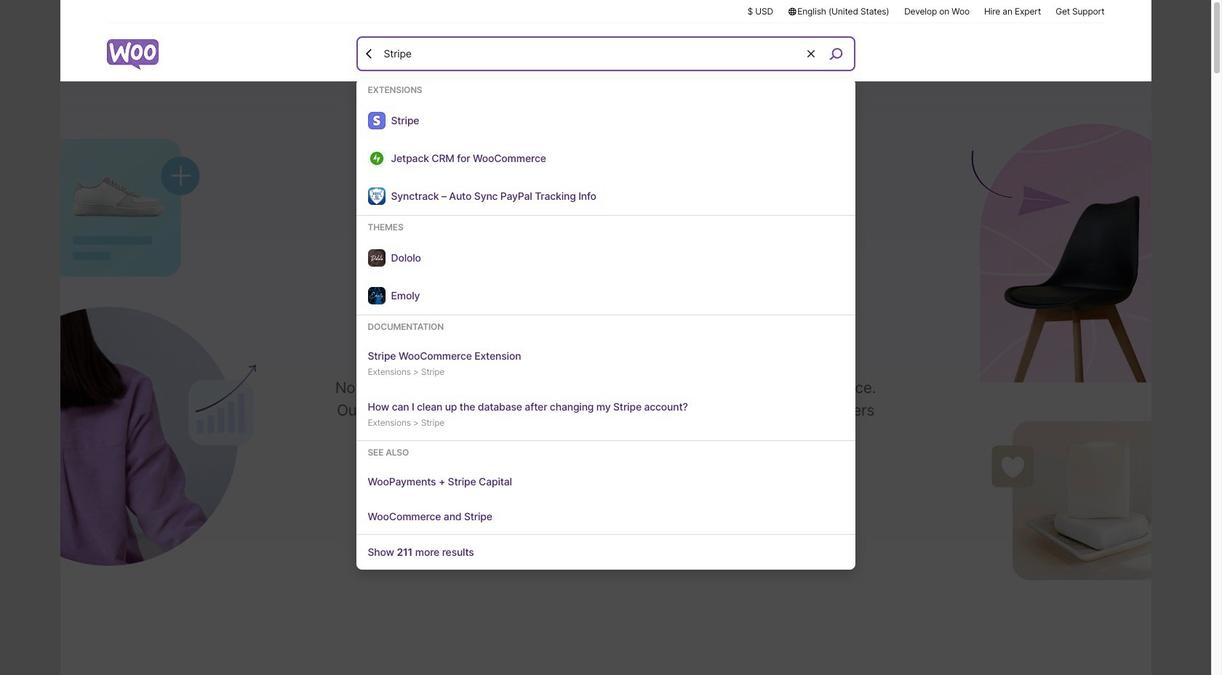 Task type: describe. For each thing, give the bounding box(es) containing it.
1 group from the top
[[356, 84, 855, 216]]

Find extensions, themes, guides, and more… search field
[[380, 39, 805, 69]]

close search image
[[362, 46, 377, 61]]

3 group from the top
[[356, 322, 855, 442]]



Task type: locate. For each thing, give the bounding box(es) containing it.
group
[[356, 84, 855, 216], [356, 222, 855, 316], [356, 322, 855, 442], [356, 447, 855, 535]]

None search field
[[356, 36, 855, 570]]

4 group from the top
[[356, 447, 855, 535]]

list box
[[356, 84, 855, 570]]

2 group from the top
[[356, 222, 855, 316]]



Task type: vqa. For each thing, say whether or not it's contained in the screenshot.
search field
yes



